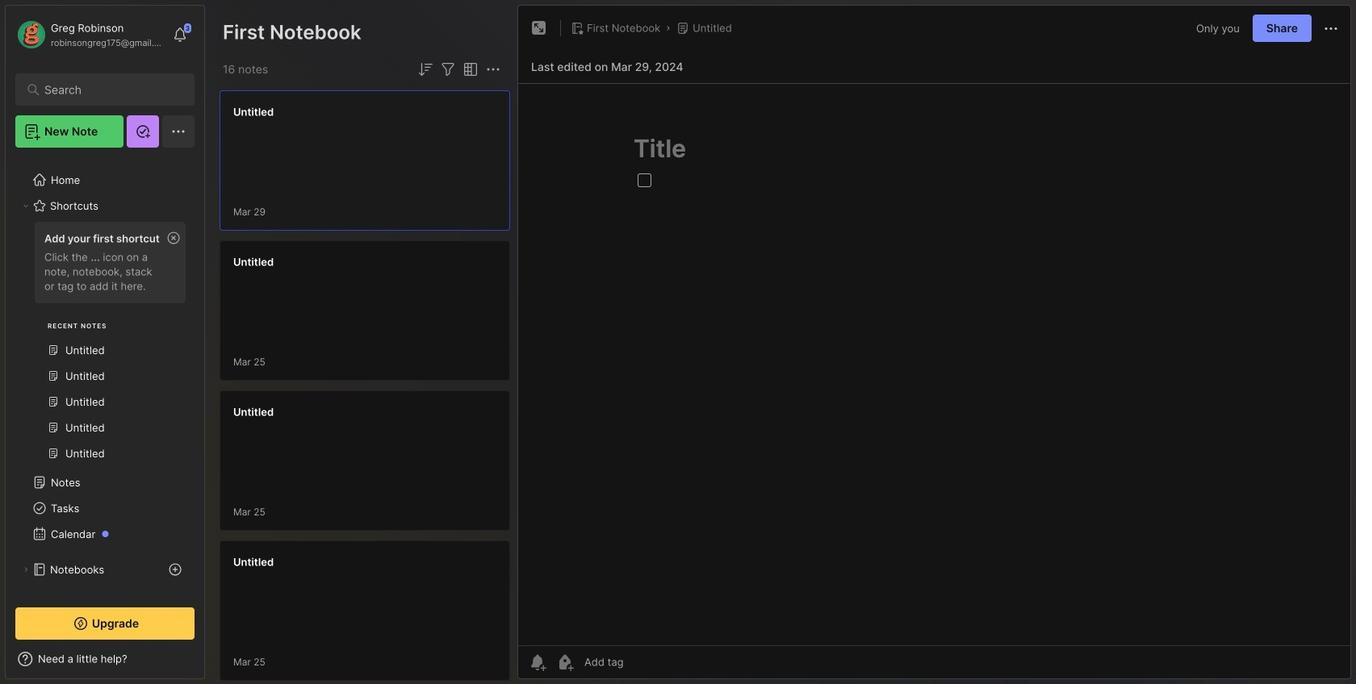 Task type: describe. For each thing, give the bounding box(es) containing it.
add filters image
[[438, 60, 458, 79]]

tree inside main element
[[6, 157, 204, 670]]

Sort options field
[[416, 60, 435, 79]]

Search text field
[[44, 82, 173, 98]]

View options field
[[458, 60, 480, 79]]

add tag image
[[556, 653, 575, 673]]

more actions image inside note window element
[[1322, 19, 1341, 38]]

0 horizontal spatial more actions field
[[484, 60, 503, 79]]

add a reminder image
[[528, 653, 547, 673]]

main element
[[0, 0, 210, 685]]

Add filters field
[[438, 60, 458, 79]]

Add tag field
[[583, 656, 704, 670]]



Task type: vqa. For each thing, say whether or not it's contained in the screenshot.
the WHAT'S NEW field at left bottom
yes



Task type: locate. For each thing, give the bounding box(es) containing it.
click to collapse image
[[204, 655, 216, 674]]

expand notebooks image
[[21, 565, 31, 575]]

note window element
[[518, 5, 1352, 684]]

none search field inside main element
[[44, 80, 173, 99]]

more actions field inside note window element
[[1322, 18, 1341, 38]]

group inside tree
[[15, 217, 194, 476]]

group
[[15, 217, 194, 476]]

0 horizontal spatial more actions image
[[484, 60, 503, 79]]

1 vertical spatial more actions field
[[484, 60, 503, 79]]

WHAT'S NEW field
[[6, 647, 204, 673]]

tree
[[6, 157, 204, 670]]

1 horizontal spatial more actions field
[[1322, 18, 1341, 38]]

More actions field
[[1322, 18, 1341, 38], [484, 60, 503, 79]]

0 vertical spatial more actions field
[[1322, 18, 1341, 38]]

Account field
[[15, 19, 165, 51]]

more actions image
[[1322, 19, 1341, 38], [484, 60, 503, 79]]

expand note image
[[530, 19, 549, 38]]

Note Editor text field
[[518, 83, 1351, 646]]

0 vertical spatial more actions image
[[1322, 19, 1341, 38]]

1 horizontal spatial more actions image
[[1322, 19, 1341, 38]]

1 vertical spatial more actions image
[[484, 60, 503, 79]]

None search field
[[44, 80, 173, 99]]



